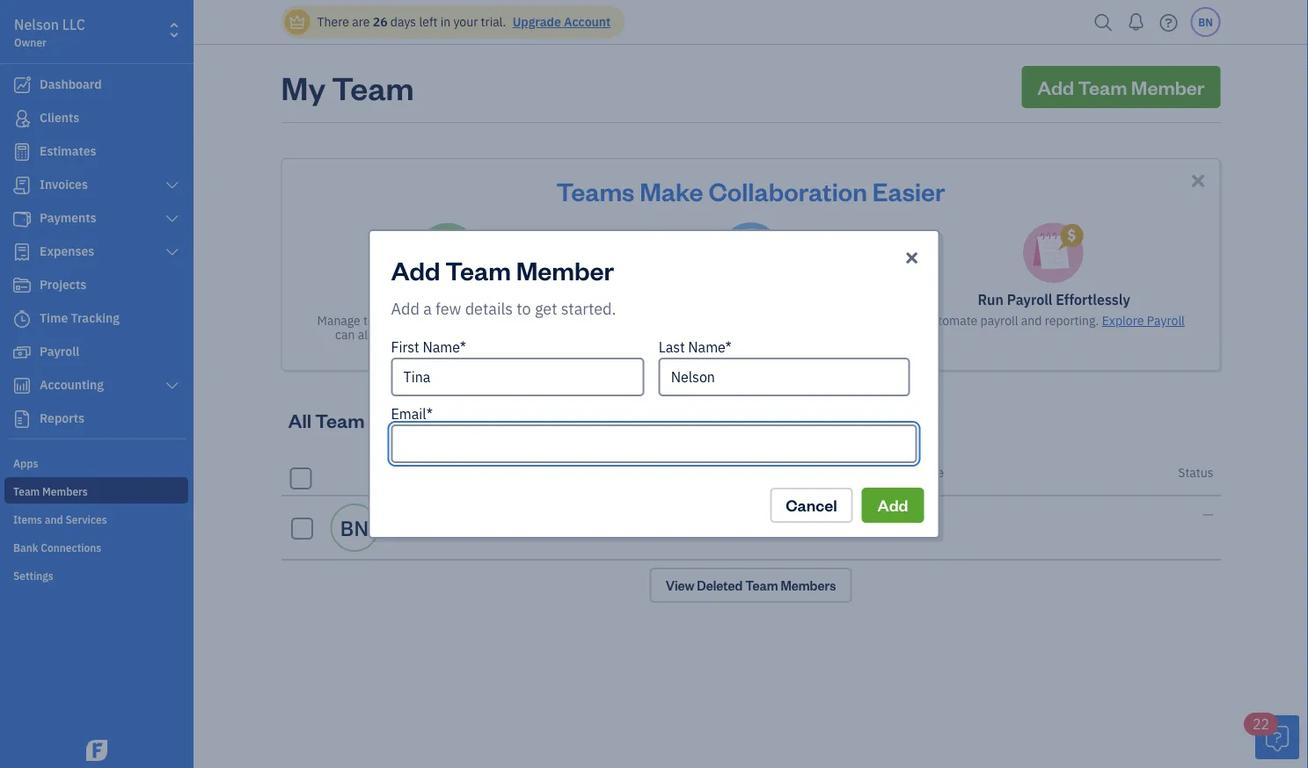 Task type: locate. For each thing, give the bounding box(es) containing it.
roles
[[422, 327, 449, 343]]

team inside dialog
[[445, 253, 511, 286]]

0 horizontal spatial name*
[[423, 338, 466, 357]]

0 horizontal spatial view
[[447, 341, 474, 357]]

manage team member information for free. you can also assign roles to collaborate more efficiently.
[[317, 313, 578, 357]]

teams make collaboration easier
[[556, 174, 945, 207]]

expense image
[[11, 244, 33, 261]]

team up details
[[445, 253, 511, 286]]

2 vertical spatial chevron large down image
[[164, 379, 180, 393]]

0 horizontal spatial add team member
[[391, 253, 614, 286]]

to right the roles
[[452, 327, 463, 343]]

1 vertical spatial to
[[452, 327, 463, 343]]

can for tracking time is easy, everyone that's invited can track time.
[[865, 313, 885, 329]]

add a team member image
[[417, 223, 478, 284]]

view left "roles" at the top
[[447, 341, 474, 357]]

a
[[411, 291, 419, 309], [423, 298, 432, 319]]

a left few
[[423, 298, 432, 319]]

can inside tracking time is easy, everyone that's invited can track time.
[[865, 313, 885, 329]]

name* for last name*
[[688, 338, 732, 357]]

First Name* text field
[[391, 358, 645, 397]]

2 name* from the left
[[688, 338, 732, 357]]

nelson llc owner
[[14, 15, 85, 49]]

to
[[517, 298, 531, 319], [452, 327, 463, 343]]

team down 'search' icon at the top of the page
[[1078, 74, 1127, 99]]

name / job title
[[394, 465, 485, 481]]

add team member down 'search' icon at the top of the page
[[1037, 74, 1205, 99]]

track
[[689, 327, 717, 343]]

add a team member
[[381, 291, 514, 309]]

email*
[[391, 405, 433, 424]]

easier
[[872, 174, 945, 207]]

/ left job
[[429, 465, 434, 481]]

1 horizontal spatial can
[[865, 313, 885, 329]]

efficiently.
[[387, 341, 445, 357]]

members up the name
[[368, 408, 451, 433]]

0 vertical spatial view
[[447, 341, 474, 357]]

payroll up and
[[1007, 291, 1053, 309]]

tracking time is easy, everyone that's invited can track time. button
[[606, 223, 895, 343]]

1 horizontal spatial to
[[517, 298, 531, 319]]

view for view deleted team members
[[666, 578, 694, 594]]

name
[[394, 465, 426, 481]]

job
[[437, 465, 457, 481]]

0 horizontal spatial can
[[335, 327, 355, 343]]

2 rate from the left
[[919, 465, 944, 481]]

billable rate / cost rate
[[811, 465, 944, 481]]

estimate image
[[11, 143, 33, 161]]

1 vertical spatial members
[[781, 578, 836, 594]]

role
[[602, 465, 627, 481]]

run payroll effortlessly image
[[1023, 223, 1085, 284]]

view
[[447, 341, 474, 357], [666, 578, 694, 594]]

make
[[640, 174, 703, 207]]

0 horizontal spatial member
[[461, 291, 514, 309]]

bn
[[340, 515, 369, 542]]

/ left cost on the right bottom
[[883, 465, 888, 481]]

status
[[1178, 465, 1214, 481]]

26
[[373, 14, 388, 30]]

member
[[1131, 74, 1205, 99], [516, 253, 614, 286], [461, 291, 514, 309]]

members
[[368, 408, 451, 433], [781, 578, 836, 594]]

cost
[[891, 465, 916, 481]]

can right invited
[[865, 313, 885, 329]]

Last Name* text field
[[659, 358, 910, 397]]

rate right cost on the right bottom
[[919, 465, 944, 481]]

1 vertical spatial chevron large down image
[[164, 245, 180, 260]]

1 vertical spatial add team member
[[391, 253, 614, 286]]

add
[[1037, 74, 1074, 99], [391, 253, 440, 286], [381, 291, 407, 309], [391, 298, 420, 319], [878, 495, 908, 516]]

1 / from the left
[[429, 465, 434, 481]]

name*
[[423, 338, 466, 357], [688, 338, 732, 357]]

easy,
[[706, 313, 734, 329]]

0 vertical spatial payroll
[[1007, 291, 1053, 309]]

more
[[531, 327, 560, 343]]

1 horizontal spatial rate
[[919, 465, 944, 481]]

to left get
[[517, 298, 531, 319]]

apps image
[[13, 456, 188, 470]]

in
[[440, 14, 451, 30]]

1 horizontal spatial /
[[883, 465, 888, 481]]

team down the 26
[[332, 66, 414, 108]]

a for few
[[423, 298, 432, 319]]

add team member
[[1037, 74, 1205, 99], [391, 253, 614, 286]]

a inside dialog
[[423, 298, 432, 319]]

1 horizontal spatial payroll
[[1147, 313, 1185, 329]]

a for team
[[411, 291, 419, 309]]

members down 'cancel' button
[[781, 578, 836, 594]]

1 vertical spatial view
[[666, 578, 694, 594]]

1 rate from the left
[[855, 465, 881, 481]]

/
[[429, 465, 434, 481], [883, 465, 888, 481]]

2 chevron large down image from the top
[[164, 245, 180, 260]]

—
[[394, 524, 403, 540]]

1 horizontal spatial members
[[781, 578, 836, 594]]

time.
[[720, 327, 748, 343]]

1 horizontal spatial member
[[516, 253, 614, 286]]

1 chevron large down image from the top
[[164, 179, 180, 193]]

payroll right explore at top
[[1147, 313, 1185, 329]]

can
[[865, 313, 885, 329], [335, 327, 355, 343]]

can left the also
[[335, 327, 355, 343]]

invited
[[825, 313, 862, 329]]

team
[[332, 66, 414, 108], [1078, 74, 1127, 99], [445, 253, 511, 286], [422, 291, 457, 309], [315, 408, 365, 433], [745, 578, 778, 594]]

also
[[358, 327, 381, 343]]

payroll
[[1007, 291, 1053, 309], [1147, 313, 1185, 329]]

2 horizontal spatial member
[[1131, 74, 1205, 99]]

last name*
[[659, 338, 732, 357]]

0 vertical spatial add team member
[[1037, 74, 1205, 99]]

name* for first name*
[[423, 338, 466, 357]]

member inside dialog
[[516, 253, 614, 286]]

view left deleted
[[666, 578, 694, 594]]

billable
[[811, 465, 852, 481]]

member down go to help image
[[1131, 74, 1205, 99]]

rate left cost on the right bottom
[[855, 465, 881, 481]]

3 chevron large down image from the top
[[164, 379, 180, 393]]

0 vertical spatial member
[[1131, 74, 1205, 99]]

0 vertical spatial chevron large down image
[[164, 179, 180, 193]]

1 horizontal spatial add team member
[[1037, 74, 1205, 99]]

chevron large down image
[[164, 179, 180, 193], [164, 245, 180, 260], [164, 379, 180, 393]]

days
[[390, 14, 416, 30]]

reporting.
[[1045, 313, 1099, 329]]

cancel
[[786, 495, 837, 516]]

dashboard image
[[11, 77, 33, 94]]

freshbooks image
[[83, 741, 111, 762]]

1 vertical spatial member
[[516, 253, 614, 286]]

a up member
[[411, 291, 419, 309]]

rate
[[855, 465, 881, 481], [919, 465, 944, 481]]

assign
[[384, 327, 419, 343]]

member up information
[[461, 291, 514, 309]]

add team member up the add a few details to get started.
[[391, 253, 614, 286]]

1 horizontal spatial view
[[666, 578, 694, 594]]

your
[[453, 14, 478, 30]]

1 horizontal spatial name*
[[688, 338, 732, 357]]

nelson
[[14, 15, 59, 34]]

free.
[[529, 313, 555, 329]]

2 vertical spatial member
[[461, 291, 514, 309]]

chevron large down image for invoice image
[[164, 179, 180, 193]]

2 / from the left
[[883, 465, 888, 481]]

1 horizontal spatial a
[[423, 298, 432, 319]]

add team member inside button
[[1037, 74, 1205, 99]]

0 horizontal spatial rate
[[855, 465, 881, 481]]

1 name* from the left
[[423, 338, 466, 357]]

0 horizontal spatial /
[[429, 465, 434, 481]]

0 horizontal spatial members
[[368, 408, 451, 433]]

roles
[[477, 341, 508, 357]]

0 horizontal spatial to
[[452, 327, 463, 343]]

everyone
[[737, 313, 788, 329]]

get
[[535, 298, 557, 319]]

tracking time is easy, everyone that's invited can track time.
[[617, 313, 885, 343]]

0 vertical spatial to
[[517, 298, 531, 319]]

1 vertical spatial payroll
[[1147, 313, 1185, 329]]

few
[[435, 298, 461, 319]]

can inside manage team member information for free. you can also assign roles to collaborate more efficiently.
[[335, 327, 355, 343]]

you
[[557, 313, 578, 329]]

0 horizontal spatial a
[[411, 291, 419, 309]]

are
[[352, 14, 370, 30]]

manage
[[317, 313, 361, 329]]

member up get
[[516, 253, 614, 286]]

all team members
[[288, 408, 451, 433]]

payment image
[[11, 210, 33, 228]]



Task type: vqa. For each thing, say whether or not it's contained in the screenshot.
Expenses
no



Task type: describe. For each thing, give the bounding box(es) containing it.
settings image
[[13, 568, 188, 582]]

teams
[[556, 174, 635, 207]]

project image
[[11, 277, 33, 295]]

close image
[[1188, 171, 1208, 191]]

crown image
[[288, 13, 307, 31]]

member
[[395, 313, 441, 329]]

first
[[391, 338, 419, 357]]

information
[[444, 313, 508, 329]]

for
[[511, 313, 527, 329]]

to inside manage team member information for free. you can also assign roles to collaborate more efficiently.
[[452, 327, 463, 343]]

0 horizontal spatial payroll
[[1007, 291, 1053, 309]]

0 vertical spatial members
[[368, 408, 451, 433]]

first name*
[[391, 338, 466, 357]]

client image
[[11, 110, 33, 128]]

upgrade account link
[[509, 14, 611, 30]]

llc
[[62, 15, 85, 34]]

upgrade
[[513, 14, 561, 30]]

collaborate
[[466, 327, 528, 343]]

view for view roles
[[447, 341, 474, 357]]

deleted
[[697, 578, 743, 594]]

team right all
[[315, 408, 365, 433]]

team inside button
[[1078, 74, 1127, 99]]

my team
[[281, 66, 414, 108]]

cancel button
[[770, 488, 853, 523]]

account
[[564, 14, 611, 30]]

trial.
[[481, 14, 506, 30]]

items and services image
[[13, 512, 188, 526]]

main element
[[0, 0, 238, 769]]

view deleted team members link
[[650, 568, 852, 603]]

started.
[[561, 298, 616, 319]]

there
[[317, 14, 349, 30]]

add team member button
[[1022, 66, 1221, 108]]

details
[[465, 298, 513, 319]]

view deleted team members
[[666, 578, 836, 594]]

invoice image
[[11, 177, 33, 194]]

tracking
[[617, 313, 664, 329]]

effortlessly
[[1056, 291, 1130, 309]]

money image
[[11, 344, 33, 362]]

that's
[[791, 313, 822, 329]]

collaboration
[[708, 174, 867, 207]]

timer image
[[11, 311, 33, 328]]

bank connections image
[[13, 540, 188, 554]]

run
[[978, 291, 1004, 309]]

add a few details to get started.
[[391, 298, 616, 319]]

add team member dialog
[[0, 208, 1308, 560]]

can for manage team member information for free. you can also assign roles to collaborate more efficiently.
[[335, 327, 355, 343]]

search image
[[1090, 9, 1118, 36]]

add team member inside dialog
[[391, 253, 614, 286]]

last
[[659, 338, 685, 357]]

is
[[694, 313, 703, 329]]

chevron large down image for expense image
[[164, 245, 180, 260]]

team time tracking image
[[720, 223, 782, 284]]

members inside view deleted team members link
[[781, 578, 836, 594]]

chevron large down image
[[164, 212, 180, 226]]

add button
[[862, 488, 924, 523]]

team
[[363, 313, 392, 329]]

all
[[288, 408, 311, 433]]

chevron large down image for the chart icon
[[164, 379, 180, 393]]

explore
[[1102, 313, 1144, 329]]

close image
[[903, 247, 921, 268]]

team members image
[[13, 484, 188, 498]]

member inside button
[[1131, 74, 1205, 99]]

team right deleted
[[745, 578, 778, 594]]

owner
[[14, 35, 46, 49]]

there are 26 days left in your trial. upgrade account
[[317, 14, 611, 30]]

payroll
[[980, 313, 1018, 329]]

Email* email field
[[391, 425, 917, 464]]

time
[[666, 313, 691, 329]]

title
[[460, 465, 485, 481]]

chart image
[[11, 377, 33, 395]]

to inside add team member dialog
[[517, 298, 531, 319]]

run payroll effortlessly automate payroll and reporting. explore payroll
[[923, 291, 1185, 329]]

and
[[1021, 313, 1042, 329]]

go to help image
[[1155, 9, 1183, 36]]

view roles
[[447, 341, 508, 357]]

left
[[419, 14, 438, 30]]

team up member
[[422, 291, 457, 309]]

report image
[[11, 411, 33, 428]]

automate
[[923, 313, 978, 329]]

my
[[281, 66, 326, 108]]



